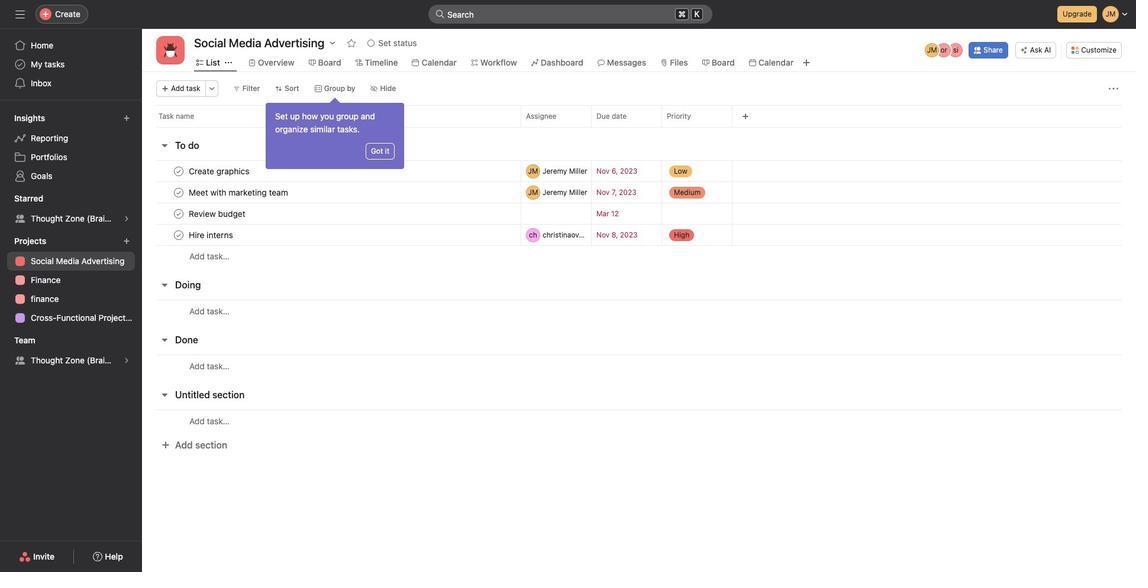 Task type: vqa. For each thing, say whether or not it's contained in the screenshot.
Think
no



Task type: describe. For each thing, give the bounding box(es) containing it.
global element
[[0, 29, 142, 100]]

insights element
[[0, 108, 142, 188]]

add tab image
[[802, 58, 812, 67]]

header to do tree grid
[[142, 160, 1136, 268]]

hire interns cell
[[142, 224, 521, 246]]

add to starred image
[[347, 38, 357, 48]]

task name text field for mark complete checkbox within the create graphics cell
[[186, 165, 253, 177]]

more actions image
[[1109, 84, 1119, 94]]

mark complete checkbox for meet with marketing team cell
[[172, 186, 186, 200]]

prominent image
[[436, 9, 445, 19]]

starred element
[[0, 188, 142, 231]]

2 collapse task list for this group image from the top
[[160, 336, 169, 345]]

mark complete image for mark complete checkbox within the create graphics cell
[[172, 164, 186, 178]]

Search tasks, projects, and more text field
[[429, 5, 713, 24]]

mark complete image for mark complete checkbox in the meet with marketing team cell
[[172, 186, 186, 200]]

hide sidebar image
[[15, 9, 25, 19]]

mark complete image for mark complete checkbox within the hire interns cell
[[172, 228, 186, 242]]

new project or portfolio image
[[123, 238, 130, 245]]

3 collapse task list for this group image from the top
[[160, 391, 169, 400]]

add field image
[[742, 113, 749, 120]]

Mark complete checkbox
[[172, 207, 186, 221]]

meet with marketing team cell
[[142, 182, 521, 204]]



Task type: locate. For each thing, give the bounding box(es) containing it.
0 vertical spatial task name text field
[[186, 165, 253, 177]]

mark complete image for mark complete option
[[172, 207, 186, 221]]

2 vertical spatial task name text field
[[186, 229, 237, 241]]

row
[[142, 105, 1136, 127], [156, 127, 1122, 128], [142, 160, 1136, 182], [142, 182, 1136, 204], [142, 203, 1136, 225], [142, 224, 1136, 246], [142, 246, 1136, 268], [142, 300, 1136, 323], [142, 355, 1136, 378], [142, 410, 1136, 433]]

0 vertical spatial mark complete checkbox
[[172, 164, 186, 178]]

1 vertical spatial task name text field
[[186, 187, 292, 199]]

task name text field inside meet with marketing team cell
[[186, 187, 292, 199]]

create graphics cell
[[142, 160, 521, 182]]

new insights image
[[123, 115, 130, 122]]

mark complete checkbox inside the create graphics cell
[[172, 164, 186, 178]]

2 vertical spatial mark complete checkbox
[[172, 228, 186, 242]]

0 vertical spatial collapse task list for this group image
[[160, 141, 169, 150]]

task name text field for mark complete checkbox in the meet with marketing team cell
[[186, 187, 292, 199]]

see details, thought zone (brainstorm space) image
[[123, 215, 130, 223]]

collapse task list for this group image
[[160, 281, 169, 290]]

bug image
[[163, 43, 178, 57]]

2 vertical spatial collapse task list for this group image
[[160, 391, 169, 400]]

task name text field inside hire interns cell
[[186, 229, 237, 241]]

None field
[[429, 5, 713, 24]]

teams element
[[0, 330, 142, 373]]

4 mark complete image from the top
[[172, 228, 186, 242]]

3 task name text field from the top
[[186, 229, 237, 241]]

1 mark complete checkbox from the top
[[172, 164, 186, 178]]

see details, thought zone (brainstorm space) image
[[123, 357, 130, 365]]

1 vertical spatial collapse task list for this group image
[[160, 336, 169, 345]]

tooltip
[[266, 99, 404, 169]]

Task name text field
[[186, 165, 253, 177], [186, 187, 292, 199], [186, 229, 237, 241]]

3 mark complete checkbox from the top
[[172, 228, 186, 242]]

1 mark complete image from the top
[[172, 164, 186, 178]]

mark complete checkbox inside meet with marketing team cell
[[172, 186, 186, 200]]

tab actions image
[[225, 59, 232, 66]]

projects element
[[0, 231, 142, 330]]

review budget cell
[[142, 203, 521, 225]]

mark complete image inside hire interns cell
[[172, 228, 186, 242]]

collapse task list for this group image
[[160, 141, 169, 150], [160, 336, 169, 345], [160, 391, 169, 400]]

more actions image
[[208, 85, 215, 92]]

1 vertical spatial mark complete checkbox
[[172, 186, 186, 200]]

mark complete checkbox for the create graphics cell
[[172, 164, 186, 178]]

Task name text field
[[186, 208, 249, 220]]

2 mark complete checkbox from the top
[[172, 186, 186, 200]]

1 collapse task list for this group image from the top
[[160, 141, 169, 150]]

2 task name text field from the top
[[186, 187, 292, 199]]

mark complete image inside the create graphics cell
[[172, 164, 186, 178]]

1 task name text field from the top
[[186, 165, 253, 177]]

Mark complete checkbox
[[172, 164, 186, 178], [172, 186, 186, 200], [172, 228, 186, 242]]

mark complete checkbox inside hire interns cell
[[172, 228, 186, 242]]

2 mark complete image from the top
[[172, 186, 186, 200]]

mark complete checkbox for hire interns cell
[[172, 228, 186, 242]]

task name text field inside the create graphics cell
[[186, 165, 253, 177]]

3 mark complete image from the top
[[172, 207, 186, 221]]

mark complete image
[[172, 164, 186, 178], [172, 186, 186, 200], [172, 207, 186, 221], [172, 228, 186, 242]]

task name text field for mark complete checkbox within the hire interns cell
[[186, 229, 237, 241]]

mark complete image inside review budget cell
[[172, 207, 186, 221]]

mark complete image inside meet with marketing team cell
[[172, 186, 186, 200]]



